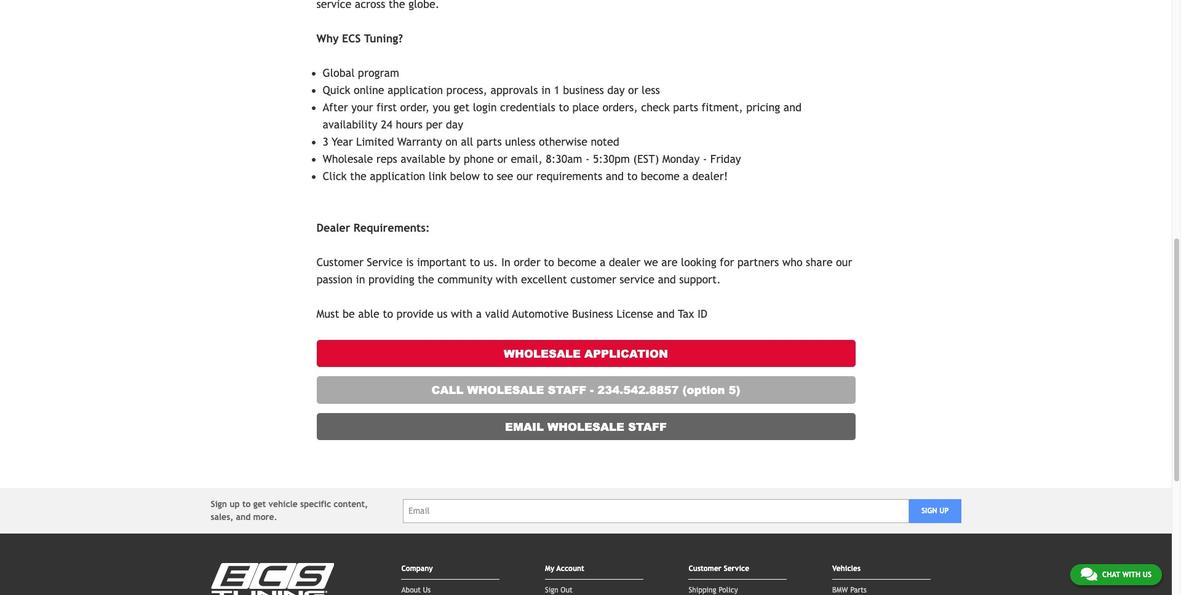 Task type: vqa. For each thing, say whether or not it's contained in the screenshot.
2nd Add to Wish List image from the bottom
no



Task type: describe. For each thing, give the bounding box(es) containing it.
reps
[[376, 152, 397, 165]]

process,
[[446, 83, 487, 96]]

online
[[354, 83, 384, 96]]

support.
[[679, 273, 721, 286]]

policy
[[719, 586, 738, 595]]

0 horizontal spatial with
[[451, 307, 473, 320]]

my
[[545, 565, 555, 573]]

email wholesale staff link
[[317, 413, 856, 441]]

dealer
[[609, 256, 641, 269]]

limited
[[356, 135, 394, 148]]

bmw
[[833, 586, 848, 595]]

and right the pricing
[[784, 101, 802, 114]]

sign out link
[[545, 586, 573, 595]]

quick
[[323, 83, 350, 96]]

important
[[417, 256, 466, 269]]

place
[[573, 101, 599, 114]]

otherwise
[[539, 135, 588, 148]]

fitment,
[[702, 101, 743, 114]]

account
[[557, 565, 584, 573]]

provide
[[397, 307, 434, 320]]

license
[[617, 307, 654, 320]]

order,
[[400, 101, 430, 114]]

on
[[446, 135, 458, 148]]

login
[[473, 101, 497, 114]]

excellent
[[521, 273, 567, 286]]

specific
[[300, 500, 331, 510]]

1 horizontal spatial day
[[607, 83, 625, 96]]

sign out
[[545, 586, 573, 595]]

chat with us link
[[1071, 565, 1162, 586]]

dealer
[[317, 221, 350, 234]]

call
[[432, 382, 464, 398]]

1 vertical spatial application
[[370, 170, 425, 182]]

providing
[[369, 273, 415, 286]]

customer for customer service is important to us. in order to become a dealer we are looking for partners who share our passion in providing the community with excellent customer service and support.
[[317, 256, 364, 269]]

wholesale application
[[504, 346, 668, 362]]

customer
[[571, 273, 616, 286]]

are
[[662, 256, 678, 269]]

business
[[563, 83, 604, 96]]

is
[[406, 256, 414, 269]]

passion
[[317, 273, 353, 286]]

more.
[[253, 513, 277, 522]]

company
[[401, 565, 433, 573]]

be
[[343, 307, 355, 320]]

and inside the customer service is important to us. in order to become a dealer we are looking for partners who share our passion in providing the community with excellent customer service and support.
[[658, 273, 676, 286]]

able
[[358, 307, 380, 320]]

get inside global program quick online application process, approvals in 1 business day or less after your first order, you get login credentials to place orders, check parts fitment, pricing and availability 24 hours per day 3 year limited warranty on all parts unless otherwise noted wholesale reps available by phone or email, 8:30am - 5:30pm (est) monday - friday click the application link below to see our requirements and to become a dealer!
[[454, 101, 470, 114]]

content,
[[334, 500, 368, 510]]

monday
[[663, 152, 700, 165]]

customer service
[[689, 565, 749, 573]]

email
[[505, 419, 544, 435]]

0 horizontal spatial -
[[586, 152, 590, 165]]

phone
[[464, 152, 494, 165]]

sign for sign up to get vehicle specific content, sales, and more.
[[211, 500, 227, 510]]

comments image
[[1081, 567, 1098, 582]]

up for sign up to get vehicle specific content, sales, and more.
[[230, 500, 240, 510]]

you
[[433, 101, 450, 114]]

warranty
[[397, 135, 442, 148]]

must be able to provide us with a valid automotive business license and tax id
[[317, 307, 708, 320]]

to down (est)
[[627, 170, 638, 182]]

about us link
[[401, 586, 431, 595]]

3
[[323, 135, 329, 148]]

see
[[497, 170, 513, 182]]

program
[[358, 66, 399, 79]]

us
[[437, 307, 448, 320]]

wholesale inside 'link'
[[504, 346, 581, 362]]

tuning?
[[364, 32, 403, 45]]

credentials
[[500, 101, 556, 114]]

about us
[[401, 586, 431, 595]]

and inside sign up to get vehicle specific content, sales, and more.
[[236, 513, 251, 522]]

1 horizontal spatial or
[[628, 83, 638, 96]]

to up excellent
[[544, 256, 554, 269]]

shipping
[[689, 586, 717, 595]]

our inside global program quick online application process, approvals in 1 business day or less after your first order, you get login credentials to place orders, check parts fitment, pricing and availability 24 hours per day 3 year limited warranty on all parts unless otherwise noted wholesale reps available by phone or email, 8:30am - 5:30pm (est) monday - friday click the application link below to see our requirements and to become a dealer!
[[517, 170, 533, 182]]

1 horizontal spatial -
[[590, 382, 594, 398]]

id
[[698, 307, 708, 320]]

chat
[[1103, 571, 1121, 580]]

staff for email wholesale staff
[[628, 419, 667, 435]]

the inside global program quick online application process, approvals in 1 business day or less after your first order, you get login credentials to place orders, check parts fitment, pricing and availability 24 hours per day 3 year limited warranty on all parts unless otherwise noted wholesale reps available by phone or email, 8:30am - 5:30pm (est) monday - friday click the application link below to see our requirements and to become a dealer!
[[350, 170, 367, 182]]

email,
[[511, 152, 543, 165]]

to down 1
[[559, 101, 569, 114]]

bmw parts link
[[833, 586, 867, 595]]

234.542.8857
[[598, 382, 679, 398]]

and left tax
[[657, 307, 675, 320]]

service
[[620, 273, 655, 286]]

24
[[381, 118, 393, 131]]

requirements
[[536, 170, 603, 182]]

to right the able
[[383, 307, 393, 320]]

our inside the customer service is important to us. in order to become a dealer we are looking for partners who share our passion in providing the community with excellent customer service and support.
[[836, 256, 852, 269]]

(option
[[683, 382, 725, 398]]

8:30am
[[546, 152, 582, 165]]

link
[[429, 170, 447, 182]]

availability
[[323, 118, 378, 131]]

customer for customer service
[[689, 565, 722, 573]]

wholesale
[[323, 152, 373, 165]]



Task type: locate. For each thing, give the bounding box(es) containing it.
0 vertical spatial staff
[[548, 382, 587, 398]]

a down monday
[[683, 170, 689, 182]]

become inside the customer service is important to us. in order to become a dealer we are looking for partners who share our passion in providing the community with excellent customer service and support.
[[558, 256, 597, 269]]

sign up button
[[909, 499, 961, 523]]

0 horizontal spatial service
[[367, 256, 403, 269]]

wholesale up email
[[467, 382, 544, 398]]

per
[[426, 118, 443, 131]]

become
[[641, 170, 680, 182], [558, 256, 597, 269]]

0 vertical spatial service
[[367, 256, 403, 269]]

staff
[[548, 382, 587, 398], [628, 419, 667, 435]]

to left us.
[[470, 256, 480, 269]]

to inside sign up to get vehicle specific content, sales, and more.
[[242, 500, 251, 510]]

0 horizontal spatial customer
[[317, 256, 364, 269]]

0 vertical spatial with
[[496, 273, 518, 286]]

- right 8:30am
[[586, 152, 590, 165]]

2 horizontal spatial with
[[1123, 571, 1141, 580]]

2 vertical spatial with
[[1123, 571, 1141, 580]]

in
[[501, 256, 511, 269]]

1 horizontal spatial get
[[454, 101, 470, 114]]

and right sales,
[[236, 513, 251, 522]]

day
[[607, 83, 625, 96], [446, 118, 463, 131]]

call wholesale staff - 234.542.8857 (option 5) link
[[317, 377, 856, 404]]

why
[[317, 32, 339, 45]]

partners
[[738, 256, 779, 269]]

business
[[572, 307, 613, 320]]

to left vehicle on the bottom left of the page
[[242, 500, 251, 510]]

0 horizontal spatial parts
[[477, 135, 502, 148]]

with
[[496, 273, 518, 286], [451, 307, 473, 320], [1123, 571, 1141, 580]]

our right share on the right top of the page
[[836, 256, 852, 269]]

requirements:
[[354, 221, 430, 234]]

5:30pm
[[593, 152, 630, 165]]

1 vertical spatial customer
[[689, 565, 722, 573]]

1 vertical spatial the
[[418, 273, 434, 286]]

sign
[[211, 500, 227, 510], [922, 507, 937, 516], [545, 586, 559, 595]]

application up order,
[[388, 83, 443, 96]]

noted
[[591, 135, 620, 148]]

in right passion
[[356, 273, 365, 286]]

staff down 234.542.8857
[[628, 419, 667, 435]]

after
[[323, 101, 348, 114]]

service inside the customer service is important to us. in order to become a dealer we are looking for partners who share our passion in providing the community with excellent customer service and support.
[[367, 256, 403, 269]]

2 horizontal spatial a
[[683, 170, 689, 182]]

call wholesale staff - 234.542.8857 (option 5)
[[432, 382, 740, 398]]

1 vertical spatial service
[[724, 565, 749, 573]]

become down (est)
[[641, 170, 680, 182]]

5)
[[729, 382, 740, 398]]

get inside sign up to get vehicle specific content, sales, and more.
[[253, 500, 266, 510]]

0 horizontal spatial become
[[558, 256, 597, 269]]

2 horizontal spatial sign
[[922, 507, 937, 516]]

and down 5:30pm
[[606, 170, 624, 182]]

wholesale for call
[[467, 382, 544, 398]]

or up see
[[497, 152, 508, 165]]

a
[[683, 170, 689, 182], [600, 256, 606, 269], [476, 307, 482, 320]]

0 horizontal spatial the
[[350, 170, 367, 182]]

service for customer service is important to us. in order to become a dealer we are looking for partners who share our passion in providing the community with excellent customer service and support.
[[367, 256, 403, 269]]

wholesale down automotive
[[504, 346, 581, 362]]

less
[[642, 83, 660, 96]]

0 vertical spatial customer
[[317, 256, 364, 269]]

we
[[644, 256, 658, 269]]

2 vertical spatial wholesale
[[548, 419, 625, 435]]

below
[[450, 170, 480, 182]]

sign for sign up
[[922, 507, 937, 516]]

in left 1
[[541, 83, 551, 96]]

about
[[401, 586, 421, 595]]

looking
[[681, 256, 717, 269]]

us right chat
[[1143, 571, 1152, 580]]

wholesale down 'call wholesale staff - 234.542.8857 (option 5)' link
[[548, 419, 625, 435]]

sign up to get vehicle specific content, sales, and more.
[[211, 500, 368, 522]]

check
[[641, 101, 670, 114]]

- up dealer!
[[703, 152, 707, 165]]

1 horizontal spatial a
[[600, 256, 606, 269]]

1 vertical spatial parts
[[477, 135, 502, 148]]

click
[[323, 170, 347, 182]]

customer up passion
[[317, 256, 364, 269]]

the inside the customer service is important to us. in order to become a dealer we are looking for partners who share our passion in providing the community with excellent customer service and support.
[[418, 273, 434, 286]]

customer up shipping
[[689, 565, 722, 573]]

pricing
[[747, 101, 780, 114]]

0 vertical spatial become
[[641, 170, 680, 182]]

1 horizontal spatial the
[[418, 273, 434, 286]]

1 horizontal spatial in
[[541, 83, 551, 96]]

become up customer
[[558, 256, 597, 269]]

application
[[388, 83, 443, 96], [370, 170, 425, 182]]

dealer!
[[692, 170, 728, 182]]

up inside sign up to get vehicle specific content, sales, and more.
[[230, 500, 240, 510]]

0 vertical spatial us
[[1143, 571, 1152, 580]]

1 horizontal spatial parts
[[673, 101, 698, 114]]

unless
[[505, 135, 536, 148]]

a inside the customer service is important to us. in order to become a dealer we are looking for partners who share our passion in providing the community with excellent customer service and support.
[[600, 256, 606, 269]]

become inside global program quick online application process, approvals in 1 business day or less after your first order, you get login credentials to place orders, check parts fitment, pricing and availability 24 hours per day 3 year limited warranty on all parts unless otherwise noted wholesale reps available by phone or email, 8:30am - 5:30pm (est) monday - friday click the application link below to see our requirements and to become a dealer!
[[641, 170, 680, 182]]

0 vertical spatial day
[[607, 83, 625, 96]]

parts right the check
[[673, 101, 698, 114]]

1 horizontal spatial up
[[940, 507, 949, 516]]

global
[[323, 66, 355, 79]]

our down the email,
[[517, 170, 533, 182]]

order
[[514, 256, 541, 269]]

1 vertical spatial staff
[[628, 419, 667, 435]]

staff down wholesale application 'link' in the bottom of the page
[[548, 382, 587, 398]]

out
[[561, 586, 573, 595]]

up inside button
[[940, 507, 949, 516]]

us inside chat with us link
[[1143, 571, 1152, 580]]

in
[[541, 83, 551, 96], [356, 273, 365, 286]]

application
[[585, 346, 668, 362]]

2 vertical spatial a
[[476, 307, 482, 320]]

orders,
[[603, 101, 638, 114]]

1 vertical spatial or
[[497, 152, 508, 165]]

0 horizontal spatial or
[[497, 152, 508, 165]]

dealer requirements:
[[317, 221, 430, 234]]

staff for call wholesale staff - 234.542.8857 (option 5)
[[548, 382, 587, 398]]

the
[[350, 170, 367, 182], [418, 273, 434, 286]]

Email email field
[[403, 499, 909, 523]]

wholesale for email
[[548, 419, 625, 435]]

up
[[230, 500, 240, 510], [940, 507, 949, 516]]

1 horizontal spatial us
[[1143, 571, 1152, 580]]

1 vertical spatial us
[[423, 586, 431, 595]]

chat with us
[[1103, 571, 1152, 580]]

or
[[628, 83, 638, 96], [497, 152, 508, 165]]

shipping policy link
[[689, 586, 738, 595]]

1 vertical spatial our
[[836, 256, 852, 269]]

parts
[[850, 586, 867, 595]]

sales,
[[211, 513, 233, 522]]

friday
[[711, 152, 741, 165]]

0 vertical spatial or
[[628, 83, 638, 96]]

0 vertical spatial parts
[[673, 101, 698, 114]]

1 vertical spatial day
[[446, 118, 463, 131]]

global program quick online application process, approvals in 1 business day or less after your first order, you get login credentials to place orders, check parts fitment, pricing and availability 24 hours per day 3 year limited warranty on all parts unless otherwise noted wholesale reps available by phone or email, 8:30am - 5:30pm (est) monday - friday click the application link below to see our requirements and to become a dealer!
[[323, 66, 802, 182]]

0 vertical spatial get
[[454, 101, 470, 114]]

0 vertical spatial wholesale
[[504, 346, 581, 362]]

day up 'orders,'
[[607, 83, 625, 96]]

community
[[438, 273, 493, 286]]

a up customer
[[600, 256, 606, 269]]

to left see
[[483, 170, 494, 182]]

1 horizontal spatial service
[[724, 565, 749, 573]]

approvals
[[491, 83, 538, 96]]

1 vertical spatial in
[[356, 273, 365, 286]]

hours
[[396, 118, 423, 131]]

in inside global program quick online application process, approvals in 1 business day or less after your first order, you get login credentials to place orders, check parts fitment, pricing and availability 24 hours per day 3 year limited warranty on all parts unless otherwise noted wholesale reps available by phone or email, 8:30am - 5:30pm (est) monday - friday click the application link below to see our requirements and to become a dealer!
[[541, 83, 551, 96]]

day up on
[[446, 118, 463, 131]]

0 horizontal spatial up
[[230, 500, 240, 510]]

sign for sign out
[[545, 586, 559, 595]]

tax
[[678, 307, 694, 320]]

service up policy
[[724, 565, 749, 573]]

0 vertical spatial in
[[541, 83, 551, 96]]

1 horizontal spatial staff
[[628, 419, 667, 435]]

automotive
[[512, 307, 569, 320]]

(est)
[[633, 152, 659, 165]]

0 horizontal spatial sign
[[211, 500, 227, 510]]

0 vertical spatial our
[[517, 170, 533, 182]]

and down are
[[658, 273, 676, 286]]

1 horizontal spatial with
[[496, 273, 518, 286]]

year
[[332, 135, 353, 148]]

in inside the customer service is important to us. in order to become a dealer we are looking for partners who share our passion in providing the community with excellent customer service and support.
[[356, 273, 365, 286]]

1 horizontal spatial sign
[[545, 586, 559, 595]]

0 horizontal spatial our
[[517, 170, 533, 182]]

1 vertical spatial with
[[451, 307, 473, 320]]

valid
[[485, 307, 509, 320]]

1 horizontal spatial customer
[[689, 565, 722, 573]]

0 horizontal spatial staff
[[548, 382, 587, 398]]

1 vertical spatial get
[[253, 500, 266, 510]]

0 horizontal spatial us
[[423, 586, 431, 595]]

- down wholesale application 'link' in the bottom of the page
[[590, 382, 594, 398]]

the down important
[[418, 273, 434, 286]]

parts up phone
[[477, 135, 502, 148]]

who
[[783, 256, 803, 269]]

sign inside sign up to get vehicle specific content, sales, and more.
[[211, 500, 227, 510]]

customer service is important to us. in order to become a dealer we are looking for partners who share our passion in providing the community with excellent customer service and support.
[[317, 256, 852, 286]]

0 horizontal spatial get
[[253, 500, 266, 510]]

with right chat
[[1123, 571, 1141, 580]]

2 horizontal spatial -
[[703, 152, 707, 165]]

and
[[784, 101, 802, 114], [606, 170, 624, 182], [658, 273, 676, 286], [657, 307, 675, 320], [236, 513, 251, 522]]

ecs
[[342, 32, 361, 45]]

0 horizontal spatial in
[[356, 273, 365, 286]]

1 horizontal spatial our
[[836, 256, 852, 269]]

with inside the customer service is important to us. in order to become a dealer we are looking for partners who share our passion in providing the community with excellent customer service and support.
[[496, 273, 518, 286]]

1 vertical spatial a
[[600, 256, 606, 269]]

vehicles
[[833, 565, 861, 573]]

or left the less
[[628, 83, 638, 96]]

shipping policy
[[689, 586, 738, 595]]

service
[[367, 256, 403, 269], [724, 565, 749, 573]]

a left valid
[[476, 307, 482, 320]]

up for sign up
[[940, 507, 949, 516]]

why ecs tuning?
[[317, 32, 403, 45]]

vehicle
[[269, 500, 298, 510]]

a inside global program quick online application process, approvals in 1 business day or less after your first order, you get login credentials to place orders, check parts fitment, pricing and availability 24 hours per day 3 year limited warranty on all parts unless otherwise noted wholesale reps available by phone or email, 8:30am - 5:30pm (est) monday - friday click the application link below to see our requirements and to become a dealer!
[[683, 170, 689, 182]]

1 vertical spatial become
[[558, 256, 597, 269]]

1 horizontal spatial become
[[641, 170, 680, 182]]

service for customer service
[[724, 565, 749, 573]]

customer inside the customer service is important to us. in order to become a dealer we are looking for partners who share our passion in providing the community with excellent customer service and support.
[[317, 256, 364, 269]]

the down wholesale on the left top
[[350, 170, 367, 182]]

0 horizontal spatial day
[[446, 118, 463, 131]]

0 horizontal spatial a
[[476, 307, 482, 320]]

application down reps on the top left of page
[[370, 170, 425, 182]]

get up 'more.'
[[253, 500, 266, 510]]

your
[[351, 101, 373, 114]]

with down in on the top left
[[496, 273, 518, 286]]

0 vertical spatial application
[[388, 83, 443, 96]]

us right about
[[423, 586, 431, 595]]

get down process,
[[454, 101, 470, 114]]

all
[[461, 135, 473, 148]]

my account
[[545, 565, 584, 573]]

service up providing
[[367, 256, 403, 269]]

0 vertical spatial a
[[683, 170, 689, 182]]

sign inside button
[[922, 507, 937, 516]]

us
[[1143, 571, 1152, 580], [423, 586, 431, 595]]

first
[[377, 101, 397, 114]]

0 vertical spatial the
[[350, 170, 367, 182]]

with right us
[[451, 307, 473, 320]]

email wholesale staff
[[505, 419, 667, 435]]

customer
[[317, 256, 364, 269], [689, 565, 722, 573]]

ecs tuning image
[[211, 564, 334, 596]]

get
[[454, 101, 470, 114], [253, 500, 266, 510]]

1 vertical spatial wholesale
[[467, 382, 544, 398]]



